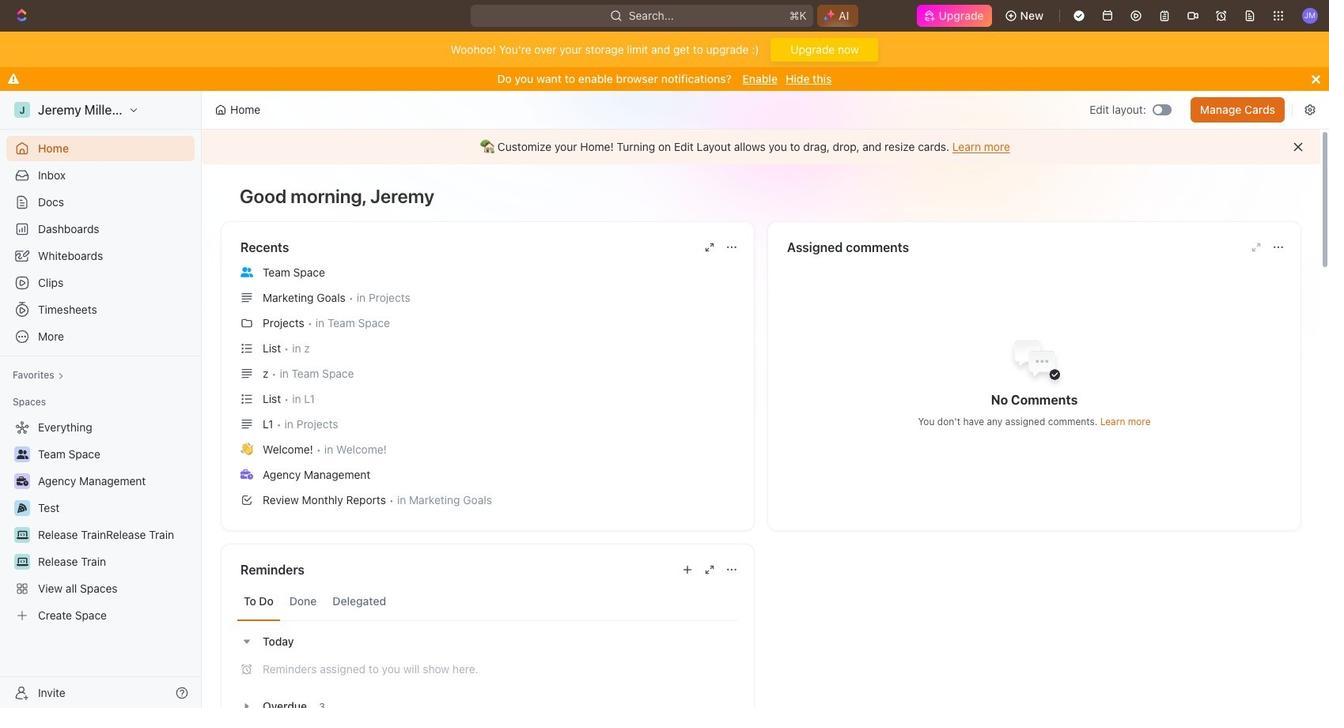 Task type: describe. For each thing, give the bounding box(es) containing it.
tree inside sidebar navigation
[[6, 415, 195, 629]]

user group image
[[241, 267, 253, 277]]

user group image
[[16, 450, 28, 460]]

pizza slice image
[[17, 504, 27, 513]]

sidebar navigation
[[0, 91, 205, 709]]

laptop code image
[[16, 558, 28, 567]]



Task type: vqa. For each thing, say whether or not it's contained in the screenshot.
Favorites
no



Task type: locate. For each thing, give the bounding box(es) containing it.
alert
[[202, 130, 1320, 165]]

tree
[[6, 415, 195, 629]]

business time image
[[16, 477, 28, 487]]

laptop code image
[[16, 531, 28, 540]]

jeremy miller's workspace, , element
[[14, 102, 30, 118]]

tab list
[[237, 583, 738, 622]]

business time image
[[241, 470, 253, 480]]



